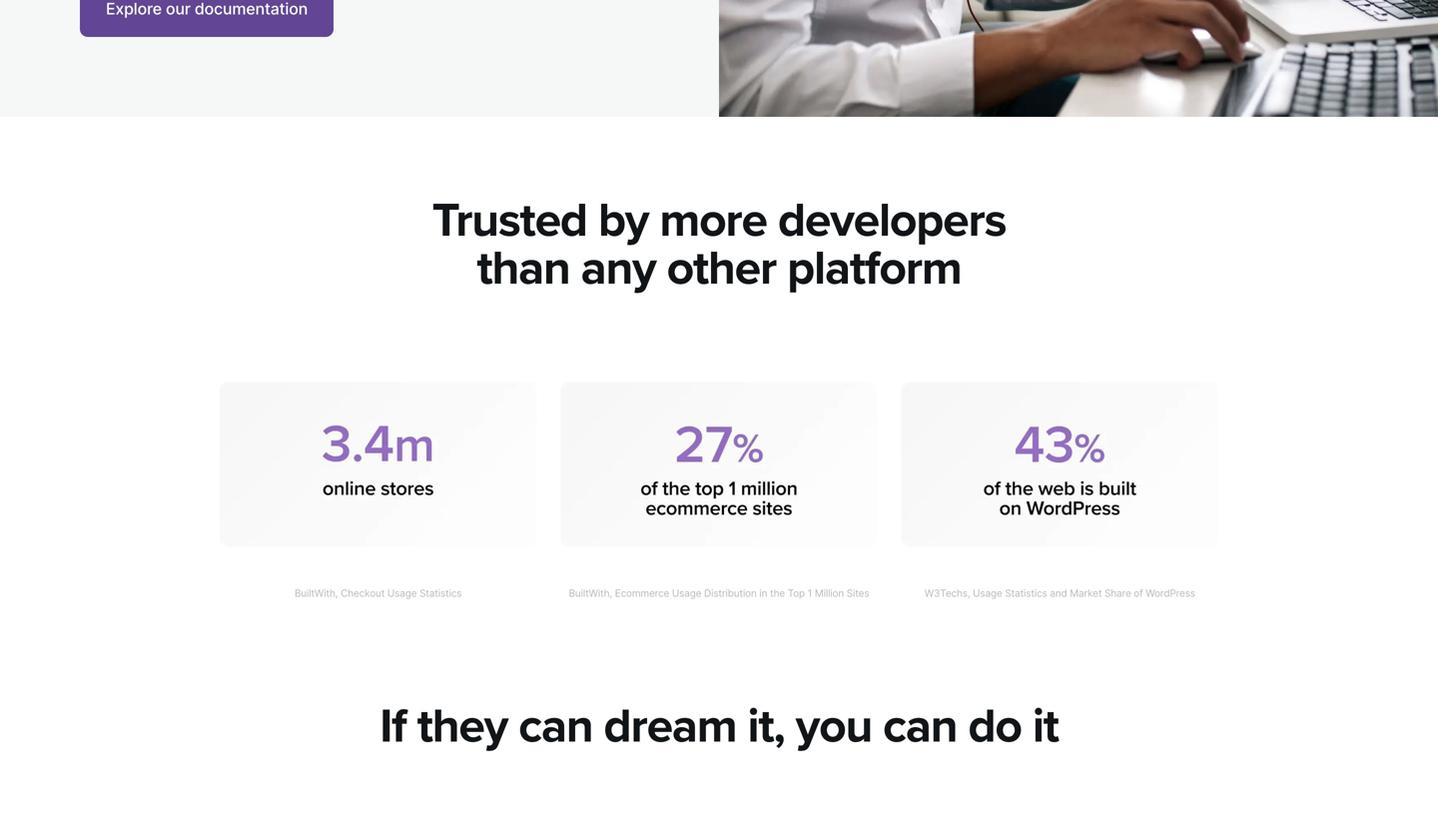 Task type: locate. For each thing, give the bounding box(es) containing it.
market
[[1070, 588, 1102, 600]]

1 horizontal spatial statistics
[[1005, 588, 1047, 600]]

platform
[[787, 240, 961, 297]]

checkout
[[341, 588, 385, 600]]

2 horizontal spatial usage
[[973, 588, 1003, 600]]

the
[[770, 588, 785, 600]]

distribution
[[704, 588, 757, 600]]

ecommerce
[[615, 588, 669, 600]]

statistics
[[420, 588, 462, 600], [1005, 588, 1047, 600]]

can right they
[[519, 698, 593, 755]]

can
[[519, 698, 593, 755], [883, 698, 957, 755]]

million
[[815, 588, 844, 600]]

0 horizontal spatial usage
[[387, 588, 417, 600]]

by
[[598, 192, 649, 249]]

0 horizontal spatial builtwith,
[[295, 588, 338, 600]]

1 usage from the left
[[387, 588, 417, 600]]

0 horizontal spatial can
[[519, 698, 593, 755]]

usage right w3techs,
[[973, 588, 1003, 600]]

2 builtwith, from the left
[[569, 588, 612, 600]]

builtwith, for builtwith, checkout usage statistics
[[295, 588, 338, 600]]

than
[[477, 240, 570, 297]]

usage left distribution
[[672, 588, 702, 600]]

of
[[1134, 588, 1143, 600]]

2 statistics from the left
[[1005, 588, 1047, 600]]

1 horizontal spatial builtwith,
[[569, 588, 612, 600]]

w3techs, usage statistics and market share of wordpress
[[925, 588, 1196, 600]]

top
[[788, 588, 805, 600]]

developers
[[778, 192, 1006, 249]]

0 horizontal spatial statistics
[[420, 588, 462, 600]]

1 horizontal spatial usage
[[672, 588, 702, 600]]

it
[[1033, 698, 1059, 755]]

wordpress
[[1146, 588, 1196, 600]]

2 usage from the left
[[672, 588, 702, 600]]

builtwith, left ecommerce
[[569, 588, 612, 600]]

trusted by more developers than any other platform
[[432, 192, 1006, 297]]

1
[[808, 588, 812, 600]]

usage
[[387, 588, 417, 600], [672, 588, 702, 600], [973, 588, 1003, 600]]

3 usage from the left
[[973, 588, 1003, 600]]

usage for distribution
[[672, 588, 702, 600]]

share
[[1105, 588, 1131, 600]]

do
[[968, 698, 1022, 755]]

statistics left and
[[1005, 588, 1047, 600]]

builtwith, left checkout
[[295, 588, 338, 600]]

usage right checkout
[[387, 588, 417, 600]]

1 horizontal spatial can
[[883, 698, 957, 755]]

builtwith,
[[295, 588, 338, 600], [569, 588, 612, 600]]

can left do
[[883, 698, 957, 755]]

usage for statistics
[[387, 588, 417, 600]]

1 builtwith, from the left
[[295, 588, 338, 600]]

statistics right checkout
[[420, 588, 462, 600]]

1 statistics from the left
[[420, 588, 462, 600]]

it,
[[748, 698, 785, 755]]

w3techs,
[[925, 588, 970, 600]]



Task type: vqa. For each thing, say whether or not it's contained in the screenshot.
Distribution "USAGE"
yes



Task type: describe. For each thing, give the bounding box(es) containing it.
builtwith, ecommerce usage distribution in the top 1 million sites
[[569, 588, 869, 600]]

you
[[796, 698, 872, 755]]

dream
[[604, 698, 737, 755]]

sites
[[847, 588, 869, 600]]

builtwith, for builtwith, ecommerce usage distribution in the top 1 million sites
[[569, 588, 612, 600]]

builtwith, checkout usage statistics
[[295, 588, 462, 600]]

more
[[660, 192, 767, 249]]

1 can from the left
[[519, 698, 593, 755]]

any
[[581, 240, 656, 297]]

and
[[1050, 588, 1067, 600]]

trusted
[[432, 192, 587, 249]]

in
[[760, 588, 767, 600]]

other
[[667, 240, 776, 297]]

2 can from the left
[[883, 698, 957, 755]]

if they can dream it, you can do it
[[380, 698, 1059, 755]]

if
[[380, 698, 406, 755]]

they
[[417, 698, 508, 755]]



